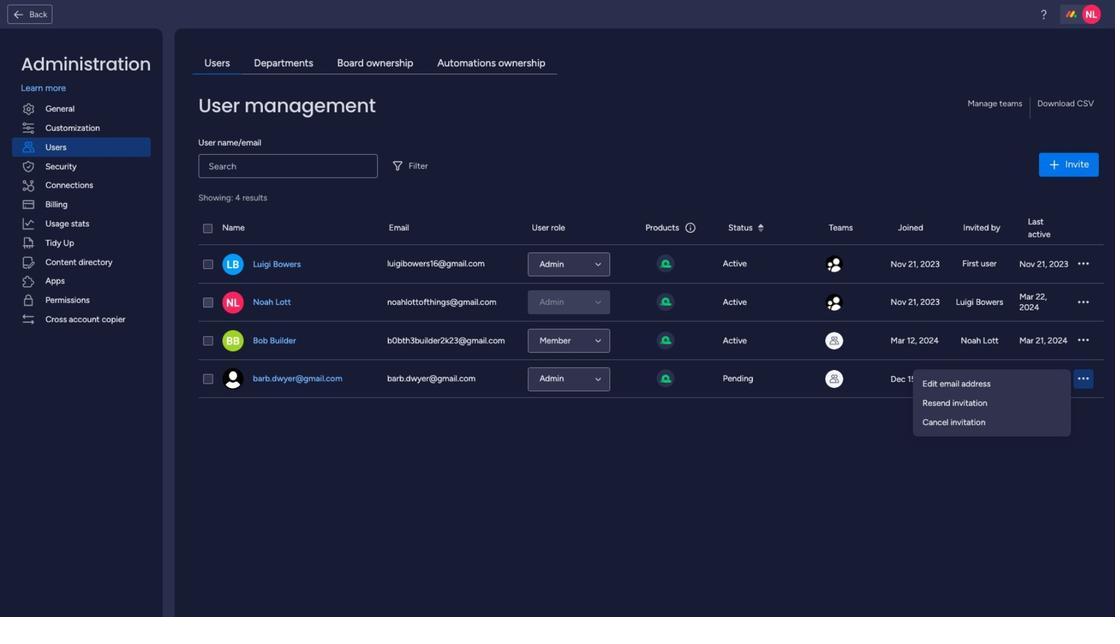 Task type: locate. For each thing, give the bounding box(es) containing it.
1 row from the top
[[199, 212, 1105, 245]]

3 row from the top
[[199, 284, 1105, 322]]

add or edit team image
[[826, 294, 844, 312], [826, 332, 844, 350], [826, 371, 844, 388]]

v2 ellipsis image
[[1079, 259, 1090, 270], [1079, 335, 1090, 347]]

Search text field
[[199, 154, 378, 178]]

add or edit team image for 'barb.dwyer@gmail.com' 'image'
[[826, 371, 844, 388]]

noah lott image
[[1083, 5, 1102, 24], [222, 292, 244, 314]]

0 vertical spatial v2 ellipsis image
[[1079, 259, 1090, 270]]

back to workspace image
[[13, 8, 25, 20]]

noah lott image right help "image"
[[1083, 5, 1102, 24]]

0 vertical spatial v2 ellipsis image
[[1079, 297, 1090, 309]]

1 vertical spatial add or edit team image
[[826, 332, 844, 350]]

2 add or edit team image from the top
[[826, 332, 844, 350]]

1 vertical spatial v2 ellipsis image
[[1079, 374, 1090, 385]]

row
[[199, 212, 1105, 245], [199, 245, 1105, 284], [199, 284, 1105, 322], [199, 322, 1105, 360], [199, 360, 1105, 399]]

grid
[[199, 212, 1105, 606]]

1 vertical spatial noah lott image
[[222, 292, 244, 314]]

5 row from the top
[[199, 360, 1105, 399]]

1 horizontal spatial noah lott image
[[1083, 5, 1102, 24]]

1 v2 ellipsis image from the top
[[1079, 297, 1090, 309]]

noah lott image down luigi bowers icon
[[222, 292, 244, 314]]

row group
[[199, 245, 1105, 399]]

2 vertical spatial add or edit team image
[[826, 371, 844, 388]]

3 add or edit team image from the top
[[826, 371, 844, 388]]

2 v2 ellipsis image from the top
[[1079, 335, 1090, 347]]

1 add or edit team image from the top
[[826, 294, 844, 312]]

0 vertical spatial add or edit team image
[[826, 294, 844, 312]]

1 v2 ellipsis image from the top
[[1079, 259, 1090, 270]]

1 vertical spatial v2 ellipsis image
[[1079, 335, 1090, 347]]

v2 ellipsis image
[[1079, 297, 1090, 309], [1079, 374, 1090, 385]]

add or edit team image for the leftmost the 'noah lott' icon
[[826, 294, 844, 312]]



Task type: vqa. For each thing, say whether or not it's contained in the screenshot.
Tuesday ELEMENT
no



Task type: describe. For each thing, give the bounding box(es) containing it.
2 row from the top
[[199, 245, 1105, 284]]

0 vertical spatial noah lott image
[[1083, 5, 1102, 24]]

add or edit team image for bob builder image
[[826, 332, 844, 350]]

v2 ellipsis image for fourth 'row' from the top of the page
[[1079, 335, 1090, 347]]

luigi bowers image
[[222, 254, 244, 275]]

2 v2 ellipsis image from the top
[[1079, 374, 1090, 385]]

help image
[[1039, 8, 1051, 20]]

barb.dwyer@gmail.com image
[[222, 369, 244, 390]]

bob builder image
[[222, 330, 244, 352]]

4 row from the top
[[199, 322, 1105, 360]]

0 horizontal spatial noah lott image
[[222, 292, 244, 314]]

v2 ellipsis image for 2nd 'row' from the top of the page
[[1079, 259, 1090, 270]]

add or edit team image
[[826, 256, 844, 274]]



